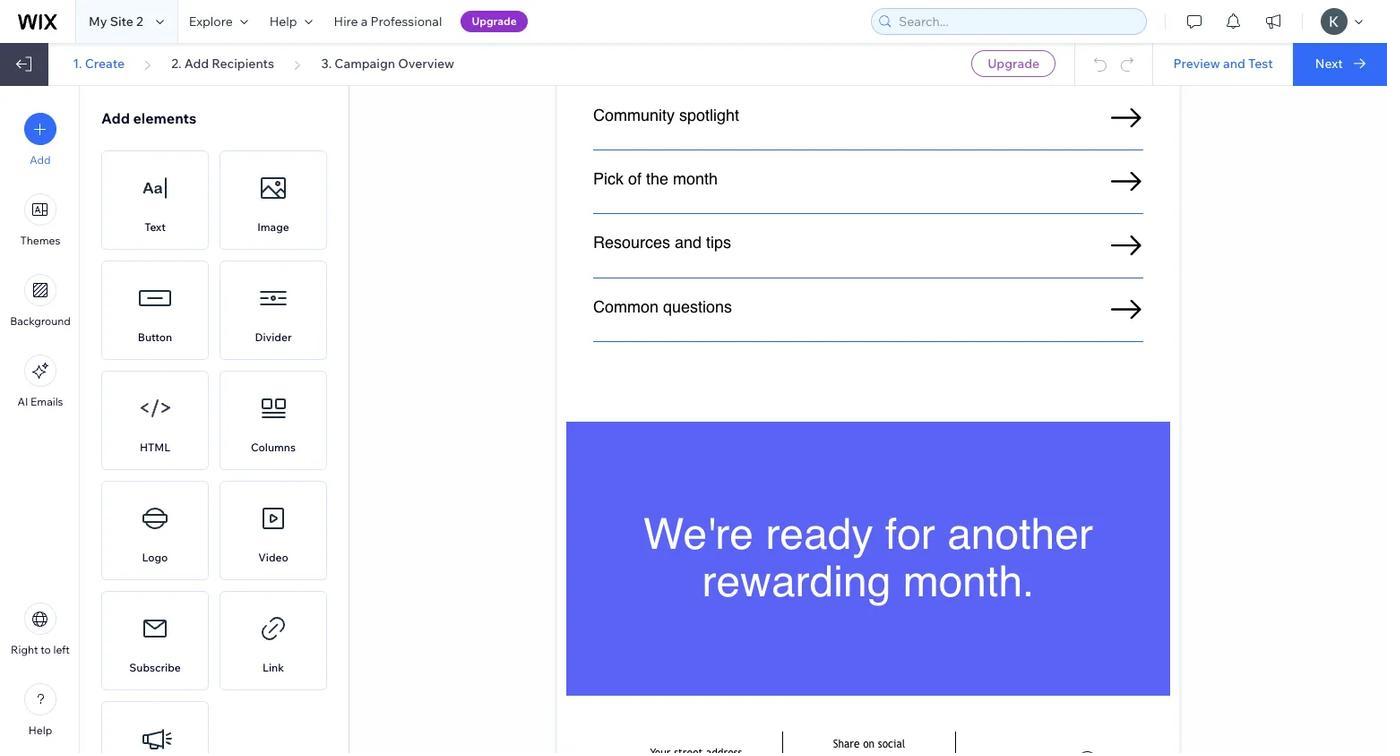 Task type: vqa. For each thing, say whether or not it's contained in the screenshot.
Sidebar element
no



Task type: locate. For each thing, give the bounding box(es) containing it.
help
[[269, 13, 297, 30], [28, 724, 52, 738]]

of
[[628, 169, 642, 188]]

overview
[[398, 56, 454, 72]]

ai emails button
[[17, 355, 63, 409]]

we're ready for another rewarding month.
[[643, 510, 1105, 606]]

columns
[[251, 441, 296, 454]]

Search... field
[[893, 9, 1141, 34]]

common
[[593, 297, 659, 316]]

0 vertical spatial upgrade button
[[461, 11, 527, 32]]

1 vertical spatial add
[[101, 109, 130, 127]]

pick
[[593, 169, 624, 188]]

and for preview
[[1223, 56, 1245, 72]]

image
[[257, 220, 289, 234]]

3. campaign overview link
[[321, 56, 454, 72]]

add up themes button
[[30, 153, 51, 167]]

0 vertical spatial help button
[[259, 0, 323, 43]]

2 horizontal spatial add
[[184, 56, 209, 72]]

preview and test
[[1173, 56, 1273, 72]]

1 horizontal spatial add
[[101, 109, 130, 127]]

we're
[[643, 510, 754, 559]]

share
[[833, 738, 860, 751]]

video
[[258, 551, 288, 565]]

add left 'elements'
[[101, 109, 130, 127]]

add inside "add" button
[[30, 153, 51, 167]]

0 vertical spatial upgrade
[[472, 14, 517, 28]]

right
[[11, 643, 38, 657]]

1 vertical spatial upgrade
[[988, 56, 1040, 72]]

1 horizontal spatial and
[[1223, 56, 1245, 72]]

campaign
[[335, 56, 395, 72]]

0 horizontal spatial and
[[675, 233, 702, 252]]

and for resources
[[675, 233, 702, 252]]

3. campaign overview
[[321, 56, 454, 72]]

text
[[144, 220, 166, 234]]

upgrade button right the professional
[[461, 11, 527, 32]]

add
[[184, 56, 209, 72], [101, 109, 130, 127], [30, 153, 51, 167]]

upgrade
[[472, 14, 517, 28], [988, 56, 1040, 72]]

on
[[863, 738, 875, 751]]

upgrade button down search... field
[[972, 50, 1056, 77]]

month.
[[903, 557, 1035, 606]]

hire a professional
[[334, 13, 442, 30]]

month
[[673, 169, 718, 188]]

1 horizontal spatial upgrade button
[[972, 50, 1056, 77]]

pick of the month
[[593, 169, 718, 188]]

resources
[[593, 233, 670, 252]]

and left tips
[[675, 233, 702, 252]]

elements
[[133, 109, 196, 127]]

html
[[140, 441, 170, 454]]

help down right to left
[[28, 724, 52, 738]]

tips
[[706, 233, 731, 252]]

the
[[646, 169, 669, 188]]

community
[[593, 106, 675, 124]]

0 vertical spatial help
[[269, 13, 297, 30]]

themes
[[20, 234, 60, 247]]

1.
[[73, 56, 82, 72]]

upgrade right the professional
[[472, 14, 517, 28]]

0 horizontal spatial upgrade
[[472, 14, 517, 28]]

spotlight
[[679, 106, 739, 124]]

my site 2
[[89, 13, 143, 30]]

1 vertical spatial upgrade button
[[972, 50, 1056, 77]]

ai emails
[[17, 395, 63, 409]]

help button
[[259, 0, 323, 43], [24, 684, 56, 738]]

upgrade down search... field
[[988, 56, 1040, 72]]

my
[[89, 13, 107, 30]]

for
[[885, 510, 935, 559]]

2.
[[171, 56, 182, 72]]

add right 2.
[[184, 56, 209, 72]]

1. create
[[73, 56, 125, 72]]

ai
[[17, 395, 28, 409]]

subscribe
[[129, 661, 181, 675]]

recipients
[[212, 56, 274, 72]]

and left test
[[1223, 56, 1245, 72]]

emails
[[31, 395, 63, 409]]

1 horizontal spatial help
[[269, 13, 297, 30]]

help button down right to left
[[24, 684, 56, 738]]

divider
[[255, 331, 292, 344]]

add for add
[[30, 153, 51, 167]]

1 horizontal spatial help button
[[259, 0, 323, 43]]

common questions
[[593, 297, 737, 316]]

1 vertical spatial help button
[[24, 684, 56, 738]]

1 vertical spatial and
[[675, 233, 702, 252]]

upgrade button
[[461, 11, 527, 32], [972, 50, 1056, 77]]

preview
[[1173, 56, 1220, 72]]

link
[[263, 661, 284, 675]]

0 horizontal spatial help
[[28, 724, 52, 738]]

0 horizontal spatial add
[[30, 153, 51, 167]]

0 horizontal spatial upgrade button
[[461, 11, 527, 32]]

2 vertical spatial add
[[30, 153, 51, 167]]

0 horizontal spatial help button
[[24, 684, 56, 738]]

and
[[1223, 56, 1245, 72], [675, 233, 702, 252]]

help button left hire
[[259, 0, 323, 43]]

0 vertical spatial and
[[1223, 56, 1245, 72]]

1 horizontal spatial upgrade
[[988, 56, 1040, 72]]

help up recipients
[[269, 13, 297, 30]]



Task type: describe. For each thing, give the bounding box(es) containing it.
questions
[[663, 297, 732, 316]]

right to left button
[[11, 603, 70, 657]]

background
[[10, 315, 71, 328]]

rewarding
[[702, 557, 891, 606]]

community spotlight
[[593, 106, 739, 124]]

right to left
[[11, 643, 70, 657]]

background button
[[10, 274, 71, 328]]

share on social
[[833, 738, 905, 751]]

add elements
[[101, 109, 196, 127]]

0 vertical spatial add
[[184, 56, 209, 72]]

1. create link
[[73, 56, 125, 72]]

hire a professional link
[[323, 0, 453, 43]]

2. add recipients link
[[171, 56, 274, 72]]

2. add recipients
[[171, 56, 274, 72]]

explore
[[189, 13, 233, 30]]

another
[[947, 510, 1093, 559]]

ready
[[766, 510, 873, 559]]

professional
[[371, 13, 442, 30]]

hire
[[334, 13, 358, 30]]

button
[[138, 331, 172, 344]]

site
[[110, 13, 133, 30]]

next
[[1315, 56, 1343, 72]]

test
[[1248, 56, 1273, 72]]

2
[[136, 13, 143, 30]]

3.
[[321, 56, 332, 72]]

themes button
[[20, 194, 60, 247]]

a
[[361, 13, 368, 30]]

upgrade for the left upgrade button
[[472, 14, 517, 28]]

add button
[[24, 113, 56, 167]]

left
[[53, 643, 70, 657]]

social
[[878, 738, 905, 751]]

logo
[[142, 551, 168, 565]]

to
[[41, 643, 51, 657]]

resources and tips
[[593, 233, 731, 252]]

upgrade for bottommost upgrade button
[[988, 56, 1040, 72]]

1 vertical spatial help
[[28, 724, 52, 738]]

next button
[[1293, 43, 1387, 86]]

add for add elements
[[101, 109, 130, 127]]

create
[[85, 56, 125, 72]]



